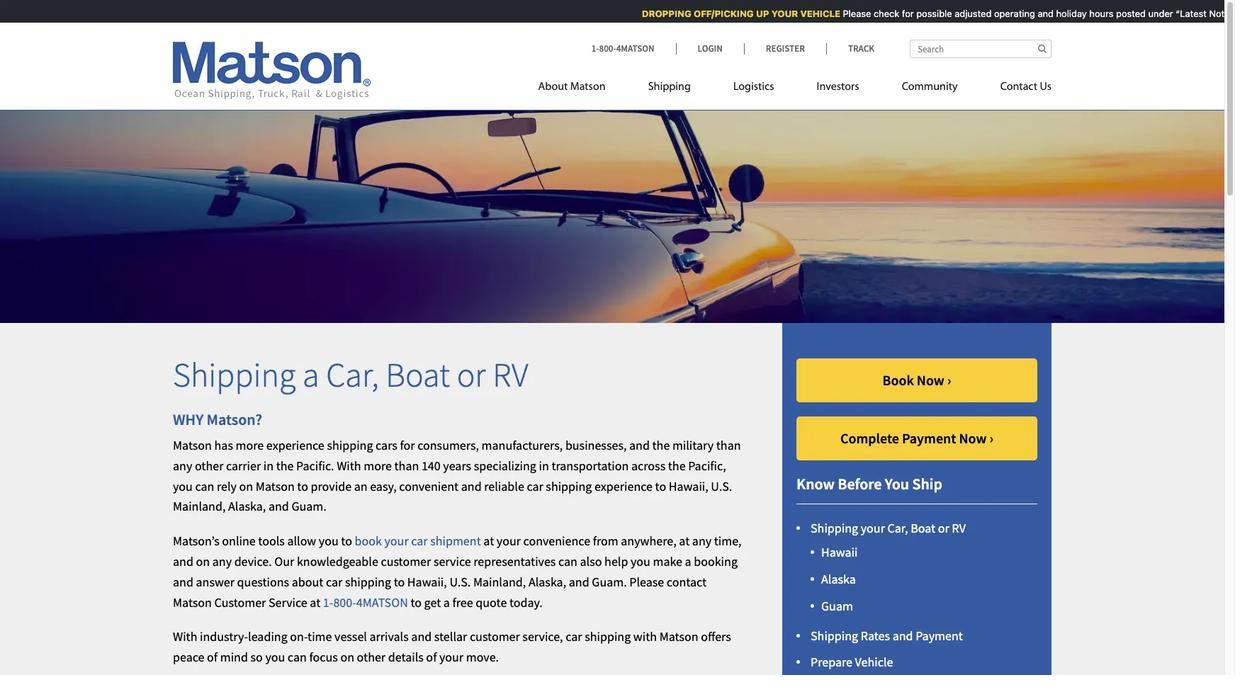 Task type: describe. For each thing, give the bounding box(es) containing it.
about
[[292, 574, 323, 590]]

us
[[1040, 81, 1052, 93]]

1 horizontal spatial a
[[443, 594, 450, 611]]

1 vertical spatial than
[[394, 458, 419, 474]]

and inside with industry-leading on-time vessel arrivals and stellar customer service, car shipping with matson offers peace of mind so you can focus on other details of your move.
[[411, 629, 432, 645]]

booking
[[694, 553, 738, 570]]

focus
[[309, 649, 338, 666]]

4matson for 1-800-4matson
[[616, 43, 654, 55]]

1 in from the left
[[263, 458, 274, 474]]

0 horizontal spatial now ›
[[917, 371, 951, 389]]

so
[[250, 649, 263, 666]]

rv for shipping your car, boat or rv
[[952, 520, 966, 537]]

book now › link
[[796, 359, 1037, 403]]

any inside matson has more experience shipping cars for consumers, manufacturers, businesses, and the military than any other carrier in the pacific. with more than 140 years specializing in transportation across the pacific, you can rely on matson to provide an easy, convenient and reliable car shipping experience to hawaii, u.s. mainland, alaska, and guam.
[[173, 458, 192, 474]]

vehicle
[[794, 8, 835, 19]]

device.
[[234, 553, 272, 570]]

and inside know before you ship section
[[893, 628, 913, 644]]

a inside at your convenience from anywhere, at any time, and on any device. our knowledgeable customer service representatives can also help you make a booking and answer questions about car shipping to hawaii, u.s. mainland, alaska, and guam. please contact matson customer service at
[[685, 553, 691, 570]]

and down years
[[461, 478, 482, 494]]

alaska, inside at your convenience from anywhere, at any time, and on any device. our knowledgeable customer service representatives can also help you make a booking and answer questions about car shipping to hawaii, u.s. mainland, alaska, and guam. please contact matson customer service at
[[529, 574, 566, 590]]

about
[[538, 81, 568, 93]]

time,
[[714, 533, 742, 549]]

can inside with industry-leading on-time vessel arrivals and stellar customer service, car shipping with matson offers peace of mind so you can focus on other details of your move.
[[288, 649, 307, 666]]

across
[[631, 458, 666, 474]]

car left shipment
[[411, 533, 428, 549]]

u.s. inside matson has more experience shipping cars for consumers, manufacturers, businesses, and the military than any other carrier in the pacific. with more than 140 years specializing in transportation across the pacific, you can rely on matson to provide an easy, convenient and reliable car shipping experience to hawaii, u.s. mainland, alaska, and guam.
[[711, 478, 732, 494]]

0 vertical spatial payment
[[902, 429, 956, 447]]

to down across
[[655, 478, 666, 494]]

ship
[[912, 474, 942, 494]]

dropping
[[636, 8, 686, 19]]

your inside with industry-leading on-time vessel arrivals and stellar customer service, car shipping with matson offers peace of mind so you can focus on other details of your move.
[[439, 649, 464, 666]]

complete payment now › link
[[796, 417, 1037, 461]]

shipping rates and payment
[[811, 628, 963, 644]]

book now ›
[[883, 371, 951, 389]]

1-800-4matson
[[591, 43, 654, 55]]

shipping link
[[627, 74, 712, 103]]

and down also at the left of page
[[569, 574, 589, 590]]

car, for your
[[888, 520, 908, 537]]

vehicle
[[855, 654, 893, 671]]

logistics link
[[712, 74, 795, 103]]

transportation
[[552, 458, 629, 474]]

"latest
[[1170, 8, 1201, 19]]

you inside matson has more experience shipping cars for consumers, manufacturers, businesses, and the military than any other carrier in the pacific. with more than 140 years specializing in transportation across the pacific, you can rely on matson to provide an easy, convenient and reliable car shipping experience to hawaii, u.s. mainland, alaska, and guam.
[[173, 478, 193, 494]]

shipping left cars
[[327, 437, 373, 454]]

notifica
[[1203, 8, 1235, 19]]

and left answer
[[173, 574, 193, 590]]

1 of from the left
[[207, 649, 218, 666]]

tools
[[258, 533, 285, 549]]

manufacturers,
[[482, 437, 563, 454]]

banner image
[[0, 88, 1224, 323]]

alaska
[[821, 571, 856, 587]]

operating
[[988, 8, 1029, 19]]

guam. inside at your convenience from anywhere, at any time, and on any device. our knowledgeable customer service representatives can also help you make a booking and answer questions about car shipping to hawaii, u.s. mainland, alaska, and guam. please contact matson customer service at
[[592, 574, 627, 590]]

1 vertical spatial payment
[[916, 628, 963, 644]]

prepare
[[811, 654, 852, 671]]

2 horizontal spatial at
[[679, 533, 690, 549]]

shipping down transportation at the bottom of page
[[546, 478, 592, 494]]

0 vertical spatial for
[[896, 8, 908, 19]]

businesses,
[[565, 437, 627, 454]]

check
[[868, 8, 894, 19]]

matson inside at your convenience from anywhere, at any time, and on any device. our knowledgeable customer service representatives can also help you make a booking and answer questions about car shipping to hawaii, u.s. mainland, alaska, and guam. please contact matson customer service at
[[173, 594, 212, 611]]

industry-
[[200, 629, 248, 645]]

prepare vehicle link
[[811, 654, 893, 671]]

you
[[885, 474, 909, 494]]

complete payment now ›
[[840, 429, 994, 447]]

also
[[580, 553, 602, 570]]

matson inside with industry-leading on-time vessel arrivals and stellar customer service, car shipping with matson offers peace of mind so you can focus on other details of your move.
[[659, 629, 698, 645]]

questions
[[237, 574, 289, 590]]

investors link
[[795, 74, 881, 103]]

online
[[222, 533, 256, 549]]

know before you ship
[[796, 474, 942, 494]]

1 vertical spatial any
[[692, 533, 712, 549]]

rely
[[217, 478, 237, 494]]

shipping inside with industry-leading on-time vessel arrivals and stellar customer service, car shipping with matson offers peace of mind so you can focus on other details of your move.
[[585, 629, 631, 645]]

to left book
[[341, 533, 352, 549]]

cars
[[376, 437, 397, 454]]

register link
[[744, 43, 826, 55]]

help
[[604, 553, 628, 570]]

military
[[672, 437, 714, 454]]

specializing
[[474, 458, 536, 474]]

1-800-4matson to get a free quote today.
[[323, 594, 543, 611]]

800- for 1-800-4matson
[[599, 43, 616, 55]]

0 vertical spatial than
[[716, 437, 741, 454]]

representatives
[[474, 553, 556, 570]]

1 vertical spatial experience
[[595, 478, 653, 494]]

hawaii
[[821, 544, 858, 561]]

your right book
[[384, 533, 409, 549]]

4matson for 1-800-4matson to get a free quote today.
[[356, 594, 408, 611]]

answer
[[196, 574, 235, 590]]

know
[[796, 474, 835, 494]]

can inside at your convenience from anywhere, at any time, and on any device. our knowledgeable customer service representatives can also help you make a booking and answer questions about car shipping to hawaii, u.s. mainland, alaska, and guam. please contact matson customer service at
[[558, 553, 577, 570]]

shipping your car, boat or rv link
[[811, 520, 966, 537]]

shipment
[[430, 533, 481, 549]]

book your car shipment link
[[355, 533, 481, 549]]

anywhere,
[[621, 533, 677, 549]]

to left get
[[411, 594, 422, 611]]

guam
[[821, 598, 853, 614]]

complete
[[840, 429, 899, 447]]

on inside matson has more experience shipping cars for consumers, manufacturers, businesses, and the military than any other carrier in the pacific. with more than 140 years specializing in transportation across the pacific, you can rely on matson to provide an easy, convenient and reliable car shipping experience to hawaii, u.s. mainland, alaska, and guam.
[[239, 478, 253, 494]]

you up knowledgeable
[[319, 533, 339, 549]]

convenient
[[399, 478, 459, 494]]

why matson?
[[173, 409, 262, 429]]

know before you ship section
[[765, 323, 1069, 675]]

with
[[633, 629, 657, 645]]

hawaii, inside matson has more experience shipping cars for consumers, manufacturers, businesses, and the military than any other carrier in the pacific. with more than 140 years specializing in transportation across the pacific, you can rely on matson to provide an easy, convenient and reliable car shipping experience to hawaii, u.s. mainland, alaska, and guam.
[[669, 478, 708, 494]]

pacific,
[[688, 458, 726, 474]]

1 horizontal spatial at
[[484, 533, 494, 549]]

allow
[[287, 533, 316, 549]]

mainland, inside at your convenience from anywhere, at any time, and on any device. our knowledgeable customer service representatives can also help you make a booking and answer questions about car shipping to hawaii, u.s. mainland, alaska, and guam. please contact matson customer service at
[[473, 574, 526, 590]]

offers
[[701, 629, 731, 645]]

leading
[[248, 629, 288, 645]]

on-
[[290, 629, 308, 645]]

hours
[[1083, 8, 1108, 19]]

free
[[452, 594, 473, 611]]

make
[[653, 553, 682, 570]]

shipping rates and payment link
[[811, 628, 963, 644]]

customer
[[214, 594, 266, 611]]

shipping for shipping your car, boat or rv
[[811, 520, 858, 537]]

holiday
[[1050, 8, 1081, 19]]

mind
[[220, 649, 248, 666]]

vessel
[[334, 629, 367, 645]]

shipping for shipping rates and payment
[[811, 628, 858, 644]]

prepare vehicle
[[811, 654, 893, 671]]

800- for 1-800-4matson to get a free quote today.
[[333, 594, 356, 611]]

at your convenience from anywhere, at any time, and on any device. our knowledgeable customer service representatives can also help you make a booking and answer questions about car shipping to hawaii, u.s. mainland, alaska, and guam. please contact matson customer service at
[[173, 533, 742, 611]]

from
[[593, 533, 618, 549]]

matson's
[[173, 533, 219, 549]]

contact us
[[1000, 81, 1052, 93]]

with industry-leading on-time vessel arrivals and stellar customer service, car shipping with matson offers peace of mind so you can focus on other details of your move.
[[173, 629, 731, 666]]

login link
[[676, 43, 744, 55]]

or for shipping your car, boat or rv
[[938, 520, 949, 537]]



Task type: locate. For each thing, give the bounding box(es) containing it.
years
[[443, 458, 471, 474]]

1 vertical spatial 1-800-4matson link
[[323, 594, 408, 611]]

with inside matson has more experience shipping cars for consumers, manufacturers, businesses, and the military than any other carrier in the pacific. with more than 140 years specializing in transportation across the pacific, you can rely on matson to provide an easy, convenient and reliable car shipping experience to hawaii, u.s. mainland, alaska, and guam.
[[337, 458, 361, 474]]

customer inside with industry-leading on-time vessel arrivals and stellar customer service, car shipping with matson offers peace of mind so you can focus on other details of your move.
[[470, 629, 520, 645]]

car inside with industry-leading on-time vessel arrivals and stellar customer service, car shipping with matson offers peace of mind so you can focus on other details of your move.
[[566, 629, 582, 645]]

0 horizontal spatial alaska,
[[228, 498, 266, 515]]

0 vertical spatial alaska,
[[228, 498, 266, 515]]

at
[[484, 533, 494, 549], [679, 533, 690, 549], [310, 594, 320, 611]]

login
[[698, 43, 723, 55]]

contact
[[667, 574, 707, 590]]

more up easy,
[[364, 458, 392, 474]]

1- down about
[[323, 594, 333, 611]]

for inside matson has more experience shipping cars for consumers, manufacturers, businesses, and the military than any other carrier in the pacific. with more than 140 years specializing in transportation across the pacific, you can rely on matson to provide an easy, convenient and reliable car shipping experience to hawaii, u.s. mainland, alaska, and guam.
[[400, 437, 415, 454]]

customer inside at your convenience from anywhere, at any time, and on any device. our knowledgeable customer service representatives can also help you make a booking and answer questions about car shipping to hawaii, u.s. mainland, alaska, and guam. please contact matson customer service at
[[381, 553, 431, 570]]

0 vertical spatial with
[[337, 458, 361, 474]]

2 vertical spatial can
[[288, 649, 307, 666]]

on down vessel
[[340, 649, 354, 666]]

0 vertical spatial boat
[[386, 354, 450, 396]]

1 vertical spatial on
[[196, 553, 210, 570]]

1 vertical spatial 800-
[[333, 594, 356, 611]]

community link
[[881, 74, 979, 103]]

at up make
[[679, 533, 690, 549]]

shipping down knowledgeable
[[345, 574, 391, 590]]

payment right rates
[[916, 628, 963, 644]]

please down make
[[629, 574, 664, 590]]

on
[[239, 478, 253, 494], [196, 553, 210, 570], [340, 649, 354, 666]]

with
[[337, 458, 361, 474], [173, 629, 197, 645]]

boat for your
[[911, 520, 935, 537]]

0 horizontal spatial please
[[629, 574, 664, 590]]

2 of from the left
[[426, 649, 437, 666]]

4matson down dropping
[[616, 43, 654, 55]]

car inside matson has more experience shipping cars for consumers, manufacturers, businesses, and the military than any other carrier in the pacific. with more than 140 years specializing in transportation across the pacific, you can rely on matson to provide an easy, convenient and reliable car shipping experience to hawaii, u.s. mainland, alaska, and guam.
[[527, 478, 543, 494]]

can left rely
[[195, 478, 214, 494]]

0 horizontal spatial 4matson
[[356, 594, 408, 611]]

1 horizontal spatial than
[[716, 437, 741, 454]]

hawaii, up get
[[407, 574, 447, 590]]

guam. down provide
[[292, 498, 327, 515]]

other inside matson has more experience shipping cars for consumers, manufacturers, businesses, and the military than any other carrier in the pacific. with more than 140 years specializing in transportation across the pacific, you can rely on matson to provide an easy, convenient and reliable car shipping experience to hawaii, u.s. mainland, alaska, and guam.
[[195, 458, 224, 474]]

an
[[354, 478, 367, 494]]

1 vertical spatial other
[[357, 649, 386, 666]]

matson right about on the left top
[[570, 81, 606, 93]]

experience up pacific.
[[266, 437, 324, 454]]

matson down why
[[173, 437, 212, 454]]

mainland, up quote
[[473, 574, 526, 590]]

contact
[[1000, 81, 1037, 93]]

1 vertical spatial car,
[[888, 520, 908, 537]]

800- up about matson link
[[599, 43, 616, 55]]

0 horizontal spatial with
[[173, 629, 197, 645]]

consumers,
[[417, 437, 479, 454]]

1 horizontal spatial please
[[837, 8, 865, 19]]

other inside with industry-leading on-time vessel arrivals and stellar customer service, car shipping with matson offers peace of mind so you can focus on other details of your move.
[[357, 649, 386, 666]]

mainland, down rely
[[173, 498, 226, 515]]

0 horizontal spatial of
[[207, 649, 218, 666]]

1 vertical spatial alaska,
[[529, 574, 566, 590]]

0 horizontal spatial than
[[394, 458, 419, 474]]

or for shipping a car, boat or rv
[[457, 354, 486, 396]]

in down the manufacturers,
[[539, 458, 549, 474]]

track link
[[826, 43, 874, 55]]

matson down answer
[[173, 594, 212, 611]]

service,
[[522, 629, 563, 645]]

your
[[766, 8, 792, 19]]

and left holiday
[[1032, 8, 1048, 19]]

alaska, inside matson has more experience shipping cars for consumers, manufacturers, businesses, and the military than any other carrier in the pacific. with more than 140 years specializing in transportation across the pacific, you can rely on matson to provide an easy, convenient and reliable car shipping experience to hawaii, u.s. mainland, alaska, and guam.
[[228, 498, 266, 515]]

800-
[[599, 43, 616, 55], [333, 594, 356, 611]]

you
[[173, 478, 193, 494], [319, 533, 339, 549], [631, 553, 650, 570], [265, 649, 285, 666]]

our
[[274, 553, 294, 570]]

0 vertical spatial 4matson
[[616, 43, 654, 55]]

1 vertical spatial for
[[400, 437, 415, 454]]

matson down "carrier"
[[256, 478, 295, 494]]

with up peace
[[173, 629, 197, 645]]

than up pacific,
[[716, 437, 741, 454]]

the down military
[[668, 458, 686, 474]]

alaska,
[[228, 498, 266, 515], [529, 574, 566, 590]]

800- up vessel
[[333, 594, 356, 611]]

mainland, inside matson has more experience shipping cars for consumers, manufacturers, businesses, and the military than any other carrier in the pacific. with more than 140 years specializing in transportation across the pacific, you can rely on matson to provide an easy, convenient and reliable car shipping experience to hawaii, u.s. mainland, alaska, and guam.
[[173, 498, 226, 515]]

0 horizontal spatial 1-
[[323, 594, 333, 611]]

matson's online tools allow you to book your car shipment
[[173, 533, 481, 549]]

the up across
[[652, 437, 670, 454]]

0 horizontal spatial in
[[263, 458, 274, 474]]

has
[[214, 437, 233, 454]]

shipping up prepare
[[811, 628, 858, 644]]

blue matson logo with ocean, shipping, truck, rail and logistics written beneath it. image
[[173, 42, 371, 100]]

1 horizontal spatial other
[[357, 649, 386, 666]]

other down arrivals at the left bottom of page
[[357, 649, 386, 666]]

and right rates
[[893, 628, 913, 644]]

book
[[883, 371, 914, 389]]

rv for shipping a car, boat or rv
[[493, 354, 528, 396]]

alaska, down rely
[[228, 498, 266, 515]]

can inside matson has more experience shipping cars for consumers, manufacturers, businesses, and the military than any other carrier in the pacific. with more than 140 years specializing in transportation across the pacific, you can rely on matson to provide an easy, convenient and reliable car shipping experience to hawaii, u.s. mainland, alaska, and guam.
[[195, 478, 214, 494]]

1 horizontal spatial with
[[337, 458, 361, 474]]

can left also at the left of page
[[558, 553, 577, 570]]

for right cars
[[400, 437, 415, 454]]

4matson
[[616, 43, 654, 55], [356, 594, 408, 611]]

0 horizontal spatial customer
[[381, 553, 431, 570]]

0 vertical spatial car,
[[326, 354, 379, 396]]

shipping left with
[[585, 629, 631, 645]]

0 horizontal spatial any
[[173, 458, 192, 474]]

for
[[896, 8, 908, 19], [400, 437, 415, 454]]

0 vertical spatial any
[[173, 458, 192, 474]]

to
[[297, 478, 308, 494], [655, 478, 666, 494], [341, 533, 352, 549], [394, 574, 405, 590], [411, 594, 422, 611]]

on inside with industry-leading on-time vessel arrivals and stellar customer service, car shipping with matson offers peace of mind so you can focus on other details of your move.
[[340, 649, 354, 666]]

1 horizontal spatial now ›
[[959, 429, 994, 447]]

1 vertical spatial now ›
[[959, 429, 994, 447]]

logistics
[[733, 81, 774, 93]]

2 vertical spatial any
[[212, 553, 232, 570]]

at up representatives
[[484, 533, 494, 549]]

or inside section
[[938, 520, 949, 537]]

you down "anywhere," at the right bottom of the page
[[631, 553, 650, 570]]

0 vertical spatial other
[[195, 458, 224, 474]]

1 horizontal spatial can
[[288, 649, 307, 666]]

before
[[838, 474, 882, 494]]

Search search field
[[910, 40, 1052, 58]]

boat inside know before you ship section
[[911, 520, 935, 537]]

can down on-
[[288, 649, 307, 666]]

1 horizontal spatial guam.
[[592, 574, 627, 590]]

1 horizontal spatial mainland,
[[473, 574, 526, 590]]

1 vertical spatial a
[[685, 553, 691, 570]]

on inside at your convenience from anywhere, at any time, and on any device. our knowledgeable customer service representatives can also help you make a booking and answer questions about car shipping to hawaii, u.s. mainland, alaska, and guam. please contact matson customer service at
[[196, 553, 210, 570]]

provide
[[311, 478, 352, 494]]

with up an
[[337, 458, 361, 474]]

car down knowledgeable
[[326, 574, 343, 590]]

1-800-4matson link
[[591, 43, 676, 55], [323, 594, 408, 611]]

0 vertical spatial 1-
[[591, 43, 599, 55]]

than left 140
[[394, 458, 419, 474]]

service
[[268, 594, 307, 611]]

0 horizontal spatial car,
[[326, 354, 379, 396]]

2 vertical spatial on
[[340, 649, 354, 666]]

1 vertical spatial mainland,
[[473, 574, 526, 590]]

shipping inside 'top menu' navigation
[[648, 81, 691, 93]]

of left 'mind'
[[207, 649, 218, 666]]

1 horizontal spatial 1-800-4matson link
[[591, 43, 676, 55]]

0 vertical spatial please
[[837, 8, 865, 19]]

0 vertical spatial experience
[[266, 437, 324, 454]]

matson right with
[[659, 629, 698, 645]]

0 vertical spatial mainland,
[[173, 498, 226, 515]]

hawaii,
[[669, 478, 708, 494], [407, 574, 447, 590]]

matson inside 'top menu' navigation
[[570, 81, 606, 93]]

please left check
[[837, 8, 865, 19]]

2 in from the left
[[539, 458, 549, 474]]

car, inside know before you ship section
[[888, 520, 908, 537]]

4matson up arrivals at the left bottom of page
[[356, 594, 408, 611]]

hawaii link
[[821, 544, 858, 561]]

please
[[837, 8, 865, 19], [629, 574, 664, 590]]

about matson
[[538, 81, 606, 93]]

1 vertical spatial or
[[938, 520, 949, 537]]

your up representatives
[[497, 533, 521, 549]]

0 vertical spatial 800-
[[599, 43, 616, 55]]

your down "stellar"
[[439, 649, 464, 666]]

the left pacific.
[[276, 458, 294, 474]]

0 horizontal spatial boat
[[386, 354, 450, 396]]

convenience
[[523, 533, 590, 549]]

1 vertical spatial please
[[629, 574, 664, 590]]

for right check
[[896, 8, 908, 19]]

today.
[[509, 594, 543, 611]]

1 horizontal spatial of
[[426, 649, 437, 666]]

to up 1-800-4matson to get a free quote today.
[[394, 574, 405, 590]]

1 horizontal spatial 4matson
[[616, 43, 654, 55]]

1 vertical spatial u.s.
[[450, 574, 471, 590]]

your down know before you ship
[[861, 520, 885, 537]]

to inside at your convenience from anywhere, at any time, and on any device. our knowledgeable customer service representatives can also help you make a booking and answer questions about car shipping to hawaii, u.s. mainland, alaska, and guam. please contact matson customer service at
[[394, 574, 405, 590]]

payment
[[902, 429, 956, 447], [916, 628, 963, 644]]

1 horizontal spatial 800-
[[599, 43, 616, 55]]

of right the details
[[426, 649, 437, 666]]

with inside with industry-leading on-time vessel arrivals and stellar customer service, car shipping with matson offers peace of mind so you can focus on other details of your move.
[[173, 629, 197, 645]]

pacific.
[[296, 458, 334, 474]]

1 vertical spatial more
[[364, 458, 392, 474]]

your inside at your convenience from anywhere, at any time, and on any device. our knowledgeable customer service representatives can also help you make a booking and answer questions about car shipping to hawaii, u.s. mainland, alaska, and guam. please contact matson customer service at
[[497, 533, 521, 549]]

1 vertical spatial 4matson
[[356, 594, 408, 611]]

up
[[750, 8, 763, 19]]

1 vertical spatial customer
[[470, 629, 520, 645]]

1 vertical spatial can
[[558, 553, 577, 570]]

0 vertical spatial customer
[[381, 553, 431, 570]]

your inside know before you ship section
[[861, 520, 885, 537]]

the
[[652, 437, 670, 454], [276, 458, 294, 474], [668, 458, 686, 474]]

0 horizontal spatial on
[[196, 553, 210, 570]]

1 vertical spatial guam.
[[592, 574, 627, 590]]

rv inside know before you ship section
[[952, 520, 966, 537]]

top menu navigation
[[538, 74, 1052, 103]]

1 vertical spatial hawaii,
[[407, 574, 447, 590]]

0 horizontal spatial 800-
[[333, 594, 356, 611]]

hawaii, down pacific,
[[669, 478, 708, 494]]

other
[[195, 458, 224, 474], [357, 649, 386, 666]]

under
[[1142, 8, 1167, 19]]

1 horizontal spatial any
[[212, 553, 232, 570]]

1 horizontal spatial on
[[239, 478, 253, 494]]

0 vertical spatial or
[[457, 354, 486, 396]]

1 vertical spatial rv
[[952, 520, 966, 537]]

any up answer
[[212, 553, 232, 570]]

0 vertical spatial u.s.
[[711, 478, 732, 494]]

shipping a car, boat or rv
[[173, 354, 528, 396]]

car right reliable
[[527, 478, 543, 494]]

you right so
[[265, 649, 285, 666]]

on right rely
[[239, 478, 253, 494]]

2 vertical spatial a
[[443, 594, 450, 611]]

u.s. inside at your convenience from anywhere, at any time, and on any device. our knowledgeable customer service representatives can also help you make a booking and answer questions about car shipping to hawaii, u.s. mainland, alaska, and guam. please contact matson customer service at
[[450, 574, 471, 590]]

you inside at your convenience from anywhere, at any time, and on any device. our knowledgeable customer service representatives can also help you make a booking and answer questions about car shipping to hawaii, u.s. mainland, alaska, and guam. please contact matson customer service at
[[631, 553, 650, 570]]

1 vertical spatial 1-
[[323, 594, 333, 611]]

posted
[[1110, 8, 1140, 19]]

customer down the book your car shipment link
[[381, 553, 431, 570]]

1-800-4matson link up vessel
[[323, 594, 408, 611]]

any down why
[[173, 458, 192, 474]]

car right service,
[[566, 629, 582, 645]]

on down matson's
[[196, 553, 210, 570]]

guam.
[[292, 498, 327, 515], [592, 574, 627, 590]]

boat for a
[[386, 354, 450, 396]]

0 horizontal spatial u.s.
[[450, 574, 471, 590]]

u.s. up 'free'
[[450, 574, 471, 590]]

1 vertical spatial with
[[173, 629, 197, 645]]

shipping inside at your convenience from anywhere, at any time, and on any device. our knowledgeable customer service representatives can also help you make a booking and answer questions about car shipping to hawaii, u.s. mainland, alaska, and guam. please contact matson customer service at
[[345, 574, 391, 590]]

0 vertical spatial 1-800-4matson link
[[591, 43, 676, 55]]

0 vertical spatial more
[[236, 437, 264, 454]]

0 horizontal spatial 1-800-4matson link
[[323, 594, 408, 611]]

0 vertical spatial now ›
[[917, 371, 951, 389]]

and down matson's
[[173, 553, 193, 570]]

get
[[424, 594, 441, 611]]

car
[[527, 478, 543, 494], [411, 533, 428, 549], [326, 574, 343, 590], [566, 629, 582, 645]]

you inside with industry-leading on-time vessel arrivals and stellar customer service, car shipping with matson offers peace of mind so you can focus on other details of your move.
[[265, 649, 285, 666]]

contact us link
[[979, 74, 1052, 103]]

payment up ship
[[902, 429, 956, 447]]

car, for a
[[326, 354, 379, 396]]

any up booking
[[692, 533, 712, 549]]

move.
[[466, 649, 499, 666]]

0 vertical spatial rv
[[493, 354, 528, 396]]

or
[[457, 354, 486, 396], [938, 520, 949, 537]]

more up "carrier"
[[236, 437, 264, 454]]

0 vertical spatial hawaii,
[[669, 478, 708, 494]]

register
[[766, 43, 805, 55]]

matson?
[[207, 409, 262, 429]]

shipping for shipping
[[648, 81, 691, 93]]

you left rely
[[173, 478, 193, 494]]

more
[[236, 437, 264, 454], [364, 458, 392, 474]]

community
[[902, 81, 958, 93]]

140
[[422, 458, 441, 474]]

1 horizontal spatial or
[[938, 520, 949, 537]]

other down has
[[195, 458, 224, 474]]

shipping up 'matson?'
[[173, 354, 296, 396]]

search image
[[1038, 44, 1047, 53]]

customer up the move.
[[470, 629, 520, 645]]

None search field
[[910, 40, 1052, 58]]

and up tools
[[268, 498, 289, 515]]

1- for 1-800-4matson
[[591, 43, 599, 55]]

in right "carrier"
[[263, 458, 274, 474]]

0 horizontal spatial other
[[195, 458, 224, 474]]

1- for 1-800-4matson to get a free quote today.
[[323, 594, 333, 611]]

1-
[[591, 43, 599, 55], [323, 594, 333, 611]]

your
[[861, 520, 885, 537], [384, 533, 409, 549], [497, 533, 521, 549], [439, 649, 464, 666]]

guam. inside matson has more experience shipping cars for consumers, manufacturers, businesses, and the military than any other carrier in the pacific. with more than 140 years specializing in transportation across the pacific, you can rely on matson to provide an easy, convenient and reliable car shipping experience to hawaii, u.s. mainland, alaska, and guam.
[[292, 498, 327, 515]]

car inside at your convenience from anywhere, at any time, and on any device. our knowledgeable customer service representatives can also help you make a booking and answer questions about car shipping to hawaii, u.s. mainland, alaska, and guam. please contact matson customer service at
[[326, 574, 343, 590]]

rates
[[861, 628, 890, 644]]

and up across
[[629, 437, 650, 454]]

0 horizontal spatial mainland,
[[173, 498, 226, 515]]

0 horizontal spatial rv
[[493, 354, 528, 396]]

0 vertical spatial a
[[303, 354, 319, 396]]

1 horizontal spatial rv
[[952, 520, 966, 537]]

u.s. down pacific,
[[711, 478, 732, 494]]

0 horizontal spatial experience
[[266, 437, 324, 454]]

please inside at your convenience from anywhere, at any time, and on any device. our knowledgeable customer service representatives can also help you make a booking and answer questions about car shipping to hawaii, u.s. mainland, alaska, and guam. please contact matson customer service at
[[629, 574, 664, 590]]

stellar
[[434, 629, 467, 645]]

guam. down help
[[592, 574, 627, 590]]

1 horizontal spatial hawaii,
[[669, 478, 708, 494]]

1-800-4matson link down dropping
[[591, 43, 676, 55]]

1 horizontal spatial boat
[[911, 520, 935, 537]]

1- up about matson link
[[591, 43, 599, 55]]

peace
[[173, 649, 204, 666]]

0 horizontal spatial at
[[310, 594, 320, 611]]

and up the details
[[411, 629, 432, 645]]

0 vertical spatial guam.
[[292, 498, 327, 515]]

0 horizontal spatial can
[[195, 478, 214, 494]]

shipping down login link
[[648, 81, 691, 93]]

1 horizontal spatial in
[[539, 458, 549, 474]]

0 horizontal spatial a
[[303, 354, 319, 396]]

0 vertical spatial can
[[195, 478, 214, 494]]

1 horizontal spatial experience
[[595, 478, 653, 494]]

shipping for shipping a car, boat or rv
[[173, 354, 296, 396]]

shipping your car, boat or rv
[[811, 520, 966, 537]]

experience down across
[[595, 478, 653, 494]]

at down about
[[310, 594, 320, 611]]

shipping up the hawaii link at bottom right
[[811, 520, 858, 537]]

to down pacific.
[[297, 478, 308, 494]]

hawaii, inside at your convenience from anywhere, at any time, and on any device. our knowledgeable customer service representatives can also help you make a booking and answer questions about car shipping to hawaii, u.s. mainland, alaska, and guam. please contact matson customer service at
[[407, 574, 447, 590]]

alaska, up the "today."
[[529, 574, 566, 590]]



Task type: vqa. For each thing, say whether or not it's contained in the screenshot.
bottom debris
no



